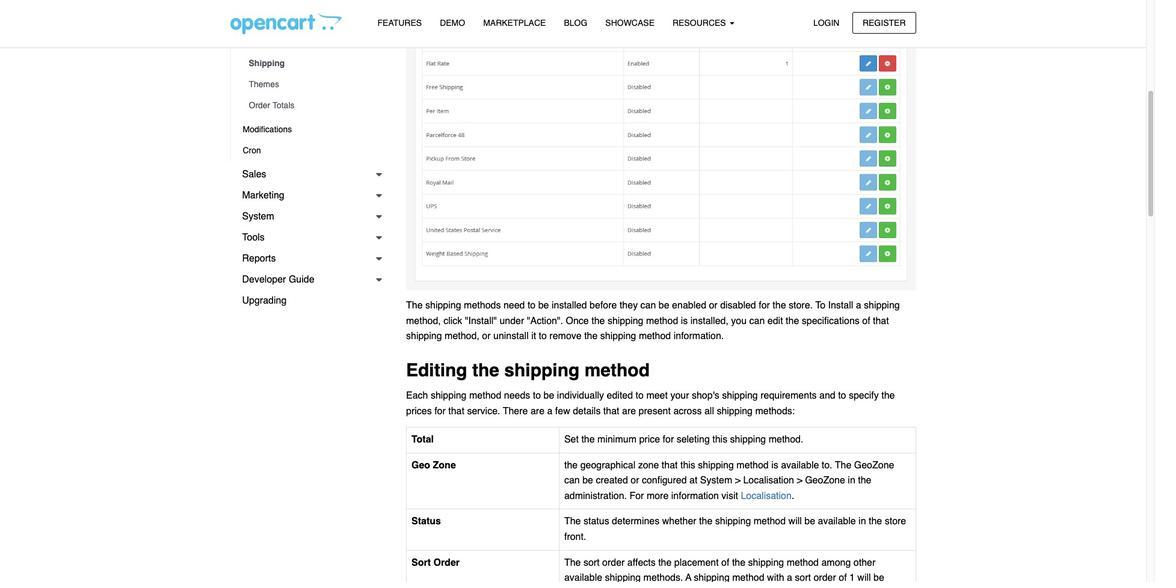 Task type: vqa. For each thing, say whether or not it's contained in the screenshot.
the uploading
no



Task type: locate. For each thing, give the bounding box(es) containing it.
details
[[573, 406, 601, 417]]

a right install
[[856, 300, 861, 311]]

developer
[[242, 274, 286, 285]]

1 horizontal spatial a
[[787, 573, 792, 582]]

be inside each shipping method needs to be individually edited to meet your shop's shipping requirements and to specify the prices for that service. there are a few details that are present across all shipping methods:
[[544, 391, 554, 401]]

totals
[[273, 100, 294, 110]]

is down method.
[[771, 460, 778, 471]]

to right "need"
[[528, 300, 536, 311]]

0 vertical spatial can
[[640, 300, 656, 311]]

a for the shipping methods need to be installed before they can be enabled or disabled for the store. to install a shipping method, click "install" under "action". once the shipping method is installed, you can edit the specifications of that shipping method, or uninstall it to remove the shipping method information.
[[856, 300, 861, 311]]

1 horizontal spatial system
[[700, 475, 732, 486]]

sort down front.
[[584, 557, 600, 568]]

gateways
[[284, 37, 322, 47]]

0 horizontal spatial in
[[848, 475, 855, 486]]

1 horizontal spatial for
[[663, 434, 674, 445]]

in inside the geographical zone that this shipping method is available to. the geozone can be created or configured at system > localisation > geozone in the administration. for more information visit
[[848, 475, 855, 486]]

that down edited
[[603, 406, 619, 417]]

that up configured
[[662, 460, 678, 471]]

localisation up the localisation .
[[743, 475, 794, 486]]

front.
[[564, 532, 586, 543]]

the inside the status determines whether the shipping method will be available in the store front.
[[564, 516, 581, 527]]

1 horizontal spatial order
[[433, 557, 460, 568]]

1 vertical spatial this
[[680, 460, 695, 471]]

will right 1 on the bottom right of the page
[[857, 573, 871, 582]]

or up 'installed,'
[[709, 300, 718, 311]]

0 vertical spatial is
[[681, 316, 688, 326]]

configured
[[642, 475, 687, 486]]

is inside the geographical zone that this shipping method is available to. the geozone can be created or configured at system > localisation > geozone in the administration. for more information visit
[[771, 460, 778, 471]]

order down themes
[[249, 100, 270, 110]]

available left to.
[[781, 460, 819, 471]]

sort
[[411, 557, 431, 568]]

click
[[444, 316, 462, 326]]

1 horizontal spatial method,
[[445, 331, 479, 342]]

can right 'they'
[[640, 300, 656, 311]]

method down enabled
[[646, 316, 678, 326]]

0 horizontal spatial sort
[[584, 557, 600, 568]]

this inside the geographical zone that this shipping method is available to. the geozone can be created or configured at system > localisation > geozone in the administration. for more information visit
[[680, 460, 695, 471]]

0 vertical spatial or
[[709, 300, 718, 311]]

once
[[566, 316, 589, 326]]

method,
[[406, 316, 441, 326], [445, 331, 479, 342]]

enabled
[[672, 300, 706, 311]]

1 horizontal spatial >
[[797, 475, 802, 486]]

1 vertical spatial for
[[434, 406, 446, 417]]

0 vertical spatial sort
[[584, 557, 600, 568]]

2 vertical spatial a
[[787, 573, 792, 582]]

order totals link
[[237, 95, 388, 116]]

of left 1 on the bottom right of the page
[[839, 573, 847, 582]]

visit
[[722, 491, 738, 502]]

2 horizontal spatial for
[[759, 300, 770, 311]]

payment
[[249, 37, 282, 47]]

method down the localisation .
[[754, 516, 786, 527]]

for inside each shipping method needs to be individually edited to meet your shop's shipping requirements and to specify the prices for that service. there are a few details that are present across all shipping methods:
[[434, 406, 446, 417]]

are down edited
[[622, 406, 636, 417]]

methods
[[464, 300, 501, 311]]

1 vertical spatial a
[[547, 406, 552, 417]]

store
[[885, 516, 906, 527]]

this up at
[[680, 460, 695, 471]]

to
[[528, 300, 536, 311], [539, 331, 547, 342], [533, 391, 541, 401], [636, 391, 644, 401], [838, 391, 846, 401]]

1 vertical spatial system
[[700, 475, 732, 486]]

a
[[856, 300, 861, 311], [547, 406, 552, 417], [787, 573, 792, 582]]

a left few
[[547, 406, 552, 417]]

order left the affects
[[602, 557, 625, 568]]

0 horizontal spatial order
[[249, 100, 270, 110]]

0 vertical spatial in
[[848, 475, 855, 486]]

shipping inside the geographical zone that this shipping method is available to. the geozone can be created or configured at system > localisation > geozone in the administration. for more information visit
[[698, 460, 734, 471]]

for
[[759, 300, 770, 311], [434, 406, 446, 417], [663, 434, 674, 445]]

a
[[685, 573, 691, 582]]

1 horizontal spatial order
[[814, 573, 836, 582]]

method, down click
[[445, 331, 479, 342]]

will
[[788, 516, 802, 527], [857, 573, 871, 582]]

2 vertical spatial or
[[631, 475, 639, 486]]

1 horizontal spatial in
[[859, 516, 866, 527]]

to
[[815, 300, 825, 311]]

the
[[773, 300, 786, 311], [591, 316, 605, 326], [786, 316, 799, 326], [584, 331, 598, 342], [472, 360, 499, 381], [881, 391, 895, 401], [581, 434, 595, 445], [564, 460, 578, 471], [858, 475, 871, 486], [699, 516, 712, 527], [869, 516, 882, 527], [658, 557, 672, 568], [732, 557, 745, 568]]

cron
[[243, 146, 261, 155]]

1 horizontal spatial geozone
[[854, 460, 894, 471]]

1 horizontal spatial will
[[857, 573, 871, 582]]

sort right with
[[795, 573, 811, 582]]

among
[[821, 557, 851, 568]]

2 vertical spatial available
[[564, 573, 602, 582]]

can up administration.
[[564, 475, 580, 486]]

0 vertical spatial will
[[788, 516, 802, 527]]

edit
[[768, 316, 783, 326]]

that inside the geographical zone that this shipping method is available to. the geozone can be created or configured at system > localisation > geozone in the administration. for more information visit
[[662, 460, 678, 471]]

geozone down to.
[[805, 475, 845, 486]]

a inside each shipping method needs to be individually edited to meet your shop's shipping requirements and to specify the prices for that service. there are a few details that are present across all shipping methods:
[[547, 406, 552, 417]]

system
[[242, 211, 274, 222], [700, 475, 732, 486]]

2 vertical spatial of
[[839, 573, 847, 582]]

the inside the shipping methods need to be installed before they can be enabled or disabled for the store. to install a shipping method, click "install" under "action". once the shipping method is installed, you can edit the specifications of that shipping method, or uninstall it to remove the shipping method information.
[[406, 300, 423, 311]]

1 vertical spatial in
[[859, 516, 866, 527]]

order
[[249, 100, 270, 110], [433, 557, 460, 568]]

order right sort at bottom
[[433, 557, 460, 568]]

this right seleting
[[712, 434, 727, 445]]

specify
[[849, 391, 879, 401]]

1 are from the left
[[531, 406, 544, 417]]

0 vertical spatial of
[[862, 316, 870, 326]]

a right with
[[787, 573, 792, 582]]

or down "install" on the left of the page
[[482, 331, 491, 342]]

> down method.
[[797, 475, 802, 486]]

1 horizontal spatial or
[[631, 475, 639, 486]]

marketing link
[[230, 185, 388, 206]]

marketplace
[[483, 18, 546, 28]]

localisation .
[[741, 491, 794, 502]]

0 vertical spatial available
[[781, 460, 819, 471]]

the inside each shipping method needs to be individually edited to meet your shop's shipping requirements and to specify the prices for that service. there are a few details that are present across all shipping methods:
[[881, 391, 895, 401]]

available up among
[[818, 516, 856, 527]]

0 horizontal spatial this
[[680, 460, 695, 471]]

method up localisation 'link'
[[737, 460, 769, 471]]

marketing
[[242, 190, 284, 201]]

payment gateways link
[[237, 32, 388, 53]]

1 horizontal spatial is
[[771, 460, 778, 471]]

0 horizontal spatial will
[[788, 516, 802, 527]]

zone
[[433, 460, 456, 471]]

it
[[531, 331, 536, 342]]

a inside the shipping methods need to be installed before they can be enabled or disabled for the store. to install a shipping method, click "install" under "action". once the shipping method is installed, you can edit the specifications of that shipping method, or uninstall it to remove the shipping method information.
[[856, 300, 861, 311]]

localisation right visit
[[741, 491, 792, 502]]

of
[[862, 316, 870, 326], [721, 557, 729, 568], [839, 573, 847, 582]]

of right specifications at the right
[[862, 316, 870, 326]]

1 horizontal spatial are
[[622, 406, 636, 417]]

> up visit
[[735, 475, 741, 486]]

0 horizontal spatial for
[[434, 406, 446, 417]]

0 horizontal spatial can
[[564, 475, 580, 486]]

method
[[646, 316, 678, 326], [639, 331, 671, 342], [585, 360, 650, 381], [469, 391, 501, 401], [737, 460, 769, 471], [754, 516, 786, 527], [787, 557, 819, 568], [732, 573, 764, 582]]

available
[[781, 460, 819, 471], [818, 516, 856, 527], [564, 573, 602, 582]]

opencart - open source shopping cart solution image
[[230, 13, 341, 34]]

order down among
[[814, 573, 836, 582]]

features
[[377, 18, 422, 28]]

1 vertical spatial sort
[[795, 573, 811, 582]]

in
[[848, 475, 855, 486], [859, 516, 866, 527]]

geo
[[411, 460, 430, 471]]

to left meet
[[636, 391, 644, 401]]

sales
[[242, 169, 266, 180]]

method, left click
[[406, 316, 441, 326]]

to right "and"
[[838, 391, 846, 401]]

0 horizontal spatial are
[[531, 406, 544, 417]]

can left edit
[[749, 316, 765, 326]]

information.
[[674, 331, 724, 342]]

0 horizontal spatial is
[[681, 316, 688, 326]]

for right the prices
[[434, 406, 446, 417]]

or
[[709, 300, 718, 311], [482, 331, 491, 342], [631, 475, 639, 486]]

will down .
[[788, 516, 802, 527]]

system up tools
[[242, 211, 274, 222]]

needs
[[504, 391, 530, 401]]

2 horizontal spatial of
[[862, 316, 870, 326]]

0 horizontal spatial a
[[547, 406, 552, 417]]

method inside the status determines whether the shipping method will be available in the store front.
[[754, 516, 786, 527]]

shipping inside the status determines whether the shipping method will be available in the store front.
[[715, 516, 751, 527]]

1 vertical spatial is
[[771, 460, 778, 471]]

is down enabled
[[681, 316, 688, 326]]

there
[[503, 406, 528, 417]]

1 vertical spatial will
[[857, 573, 871, 582]]

install
[[828, 300, 853, 311]]

2 vertical spatial can
[[564, 475, 580, 486]]

0 vertical spatial localisation
[[743, 475, 794, 486]]

to right needs
[[533, 391, 541, 401]]

0 horizontal spatial or
[[482, 331, 491, 342]]

1 > from the left
[[735, 475, 741, 486]]

reports link
[[230, 248, 388, 270]]

0 vertical spatial system
[[242, 211, 274, 222]]

1 vertical spatial geozone
[[805, 475, 845, 486]]

"install"
[[465, 316, 497, 326]]

0 horizontal spatial method,
[[406, 316, 441, 326]]

2 horizontal spatial can
[[749, 316, 765, 326]]

available down front.
[[564, 573, 602, 582]]

store.
[[789, 300, 813, 311]]

2 horizontal spatial a
[[856, 300, 861, 311]]

or up for
[[631, 475, 639, 486]]

for right price
[[663, 434, 674, 445]]

a inside the sort order affects the placement of the shipping method among other available shipping methods. a shipping method with a sort order of 1 will b
[[787, 573, 792, 582]]

the geographical zone that this shipping method is available to. the geozone can be created or configured at system > localisation > geozone in the administration. for more information visit
[[564, 460, 894, 502]]

0 vertical spatial for
[[759, 300, 770, 311]]

the inside the sort order affects the placement of the shipping method among other available shipping methods. a shipping method with a sort order of 1 will b
[[564, 557, 581, 568]]

1 vertical spatial available
[[818, 516, 856, 527]]

available inside the geographical zone that this shipping method is available to. the geozone can be created or configured at system > localisation > geozone in the administration. for more information visit
[[781, 460, 819, 471]]

that
[[873, 316, 889, 326], [448, 406, 464, 417], [603, 406, 619, 417], [662, 460, 678, 471]]

shipping
[[425, 300, 461, 311], [864, 300, 900, 311], [608, 316, 643, 326], [406, 331, 442, 342], [600, 331, 636, 342], [504, 360, 580, 381], [431, 391, 467, 401], [722, 391, 758, 401], [717, 406, 753, 417], [730, 434, 766, 445], [698, 460, 734, 471], [715, 516, 751, 527], [748, 557, 784, 568], [605, 573, 641, 582], [694, 573, 730, 582]]

0 horizontal spatial of
[[721, 557, 729, 568]]

geozone right to.
[[854, 460, 894, 471]]

is inside the shipping methods need to be installed before they can be enabled or disabled for the store. to install a shipping method, click "install" under "action". once the shipping method is installed, you can edit the specifications of that shipping method, or uninstall it to remove the shipping method information.
[[681, 316, 688, 326]]

whether
[[662, 516, 696, 527]]

method up service. on the left bottom of page
[[469, 391, 501, 401]]

register
[[863, 18, 906, 27]]

sort
[[584, 557, 600, 568], [795, 573, 811, 582]]

shipping
[[249, 58, 285, 68]]

0 vertical spatial this
[[712, 434, 727, 445]]

of right placement
[[721, 557, 729, 568]]

0 vertical spatial geozone
[[854, 460, 894, 471]]

0 horizontal spatial >
[[735, 475, 741, 486]]

you
[[731, 316, 747, 326]]

1 horizontal spatial sort
[[795, 573, 811, 582]]

1 vertical spatial method,
[[445, 331, 479, 342]]

modules
[[249, 16, 281, 26]]

are right there
[[531, 406, 544, 417]]

method left with
[[732, 573, 764, 582]]

system up visit
[[700, 475, 732, 486]]

will inside the status determines whether the shipping method will be available in the store front.
[[788, 516, 802, 527]]

at
[[689, 475, 697, 486]]

0 vertical spatial order
[[602, 557, 625, 568]]

for up edit
[[759, 300, 770, 311]]

features link
[[368, 13, 431, 34]]

0 horizontal spatial system
[[242, 211, 274, 222]]

1 horizontal spatial can
[[640, 300, 656, 311]]

method inside the geographical zone that this shipping method is available to. the geozone can be created or configured at system > localisation > geozone in the administration. for more information visit
[[737, 460, 769, 471]]

localisation
[[743, 475, 794, 486], [741, 491, 792, 502]]

methods.
[[643, 573, 683, 582]]

system inside system link
[[242, 211, 274, 222]]

upgrading
[[242, 295, 287, 306]]

0 horizontal spatial order
[[602, 557, 625, 568]]

are
[[531, 406, 544, 417], [622, 406, 636, 417]]

tools link
[[230, 227, 388, 248]]

that right specifications at the right
[[873, 316, 889, 326]]

remove
[[549, 331, 582, 342]]

the for the sort order affects the placement of the shipping method among other available shipping methods. a shipping method with a sort order of 1 will b
[[564, 557, 581, 568]]

with
[[767, 573, 784, 582]]

0 vertical spatial a
[[856, 300, 861, 311]]



Task type: describe. For each thing, give the bounding box(es) containing it.
"action".
[[527, 316, 563, 326]]

1 vertical spatial or
[[482, 331, 491, 342]]

method.
[[769, 434, 803, 445]]

cron link
[[231, 140, 388, 161]]

all
[[704, 406, 714, 417]]

the for the status determines whether the shipping method will be available in the store front.
[[564, 516, 581, 527]]

developer guide link
[[230, 270, 388, 291]]

0 vertical spatial order
[[249, 100, 270, 110]]

few
[[555, 406, 570, 417]]

present
[[639, 406, 671, 417]]

each shipping method needs to be individually edited to meet your shop's shipping requirements and to specify the prices for that service. there are a few details that are present across all shipping methods:
[[406, 391, 895, 417]]

set the minimum price for seleting this shipping method.
[[564, 434, 803, 445]]

geo zone
[[411, 460, 456, 471]]

other
[[854, 557, 875, 568]]

guide
[[289, 274, 314, 285]]

administration.
[[564, 491, 627, 502]]

the inside the geographical zone that this shipping method is available to. the geozone can be created or configured at system > localisation > geozone in the administration. for more information visit
[[835, 460, 851, 471]]

zone
[[638, 460, 659, 471]]

login
[[813, 18, 839, 27]]

prices
[[406, 406, 432, 417]]

before
[[590, 300, 617, 311]]

.
[[792, 491, 794, 502]]

meet
[[646, 391, 668, 401]]

for inside the shipping methods need to be installed before they can be enabled or disabled for the store. to install a shipping method, click "install" under "action". once the shipping method is installed, you can edit the specifications of that shipping method, or uninstall it to remove the shipping method information.
[[759, 300, 770, 311]]

of inside the shipping methods need to be installed before they can be enabled or disabled for the store. to install a shipping method, click "install" under "action". once the shipping method is installed, you can edit the specifications of that shipping method, or uninstall it to remove the shipping method information.
[[862, 316, 870, 326]]

showcase
[[605, 18, 655, 28]]

and
[[819, 391, 835, 401]]

more
[[647, 491, 669, 502]]

marketplace link
[[474, 13, 555, 34]]

be inside the status determines whether the shipping method will be available in the store front.
[[804, 516, 815, 527]]

the for the shipping methods need to be installed before they can be enabled or disabled for the store. to install a shipping method, click "install" under "action". once the shipping method is installed, you can edit the specifications of that shipping method, or uninstall it to remove the shipping method information.
[[406, 300, 423, 311]]

shipping link
[[237, 53, 388, 74]]

service.
[[467, 406, 500, 417]]

that left service. on the left bottom of page
[[448, 406, 464, 417]]

resources link
[[664, 13, 743, 34]]

tools
[[242, 232, 265, 243]]

themes
[[249, 79, 279, 89]]

to right "it" at bottom
[[539, 331, 547, 342]]

1 vertical spatial of
[[721, 557, 729, 568]]

seleting
[[677, 434, 710, 445]]

method left among
[[787, 557, 819, 568]]

requirements
[[761, 391, 817, 401]]

set
[[564, 434, 579, 445]]

2 are from the left
[[622, 406, 636, 417]]

sales link
[[230, 164, 388, 185]]

1 vertical spatial order
[[433, 557, 460, 568]]

modules link
[[237, 11, 388, 32]]

information
[[671, 491, 719, 502]]

uninstall
[[493, 331, 529, 342]]

each
[[406, 391, 428, 401]]

editing
[[406, 360, 467, 381]]

or inside the geographical zone that this shipping method is available to. the geozone can be created or configured at system > localisation > geozone in the administration. for more information visit
[[631, 475, 639, 486]]

themes link
[[237, 74, 388, 95]]

status
[[584, 516, 609, 527]]

sort order
[[411, 557, 460, 568]]

available inside the status determines whether the shipping method will be available in the store front.
[[818, 516, 856, 527]]

installed
[[552, 300, 587, 311]]

be inside the geographical zone that this shipping method is available to. the geozone can be created or configured at system > localisation > geozone in the administration. for more information visit
[[582, 475, 593, 486]]

extension - shipping method image
[[406, 0, 916, 291]]

determines
[[612, 516, 659, 527]]

2 vertical spatial for
[[663, 434, 674, 445]]

will inside the sort order affects the placement of the shipping method among other available shipping methods. a shipping method with a sort order of 1 will b
[[857, 573, 871, 582]]

0 vertical spatial method,
[[406, 316, 441, 326]]

can inside the geographical zone that this shipping method is available to. the geozone can be created or configured at system > localisation > geozone in the administration. for more information visit
[[564, 475, 580, 486]]

for
[[630, 491, 644, 502]]

available inside the sort order affects the placement of the shipping method among other available shipping methods. a shipping method with a sort order of 1 will b
[[564, 573, 602, 582]]

1 horizontal spatial this
[[712, 434, 727, 445]]

edited
[[607, 391, 633, 401]]

to.
[[822, 460, 832, 471]]

2 > from the left
[[797, 475, 802, 486]]

payment gateways
[[249, 37, 322, 47]]

method inside each shipping method needs to be individually edited to meet your shop's shipping requirements and to specify the prices for that service. there are a few details that are present across all shipping methods:
[[469, 391, 501, 401]]

1 vertical spatial can
[[749, 316, 765, 326]]

showcase link
[[596, 13, 664, 34]]

1
[[849, 573, 855, 582]]

reports
[[242, 253, 276, 264]]

order totals
[[249, 100, 294, 110]]

they
[[620, 300, 638, 311]]

affects
[[627, 557, 656, 568]]

blog link
[[555, 13, 596, 34]]

blog
[[564, 18, 587, 28]]

the shipping methods need to be installed before they can be enabled or disabled for the store. to install a shipping method, click "install" under "action". once the shipping method is installed, you can edit the specifications of that shipping method, or uninstall it to remove the shipping method information.
[[406, 300, 900, 342]]

localisation inside the geographical zone that this shipping method is available to. the geozone can be created or configured at system > localisation > geozone in the administration. for more information visit
[[743, 475, 794, 486]]

1 vertical spatial localisation
[[741, 491, 792, 502]]

in inside the status determines whether the shipping method will be available in the store front.
[[859, 516, 866, 527]]

login link
[[803, 12, 850, 34]]

the sort order affects the placement of the shipping method among other available shipping methods. a shipping method with a sort order of 1 will b
[[564, 557, 899, 582]]

1 horizontal spatial of
[[839, 573, 847, 582]]

status
[[411, 516, 441, 527]]

demo
[[440, 18, 465, 28]]

a for the sort order affects the placement of the shipping method among other available shipping methods. a shipping method with a sort order of 1 will b
[[787, 573, 792, 582]]

across
[[673, 406, 702, 417]]

method left information. in the bottom of the page
[[639, 331, 671, 342]]

1 vertical spatial order
[[814, 573, 836, 582]]

the status determines whether the shipping method will be available in the store front.
[[564, 516, 906, 543]]

minimum
[[597, 434, 636, 445]]

under
[[500, 316, 524, 326]]

shop's
[[692, 391, 719, 401]]

that inside the shipping methods need to be installed before they can be enabled or disabled for the store. to install a shipping method, click "install" under "action". once the shipping method is installed, you can edit the specifications of that shipping method, or uninstall it to remove the shipping method information.
[[873, 316, 889, 326]]

0 horizontal spatial geozone
[[805, 475, 845, 486]]

methods:
[[755, 406, 795, 417]]

placement
[[674, 557, 719, 568]]

system inside the geographical zone that this shipping method is available to. the geozone can be created or configured at system > localisation > geozone in the administration. for more information visit
[[700, 475, 732, 486]]

2 horizontal spatial or
[[709, 300, 718, 311]]

installed,
[[690, 316, 728, 326]]

disabled
[[720, 300, 756, 311]]

method up edited
[[585, 360, 650, 381]]

specifications
[[802, 316, 860, 326]]

modifications link
[[231, 119, 388, 140]]

demo link
[[431, 13, 474, 34]]



